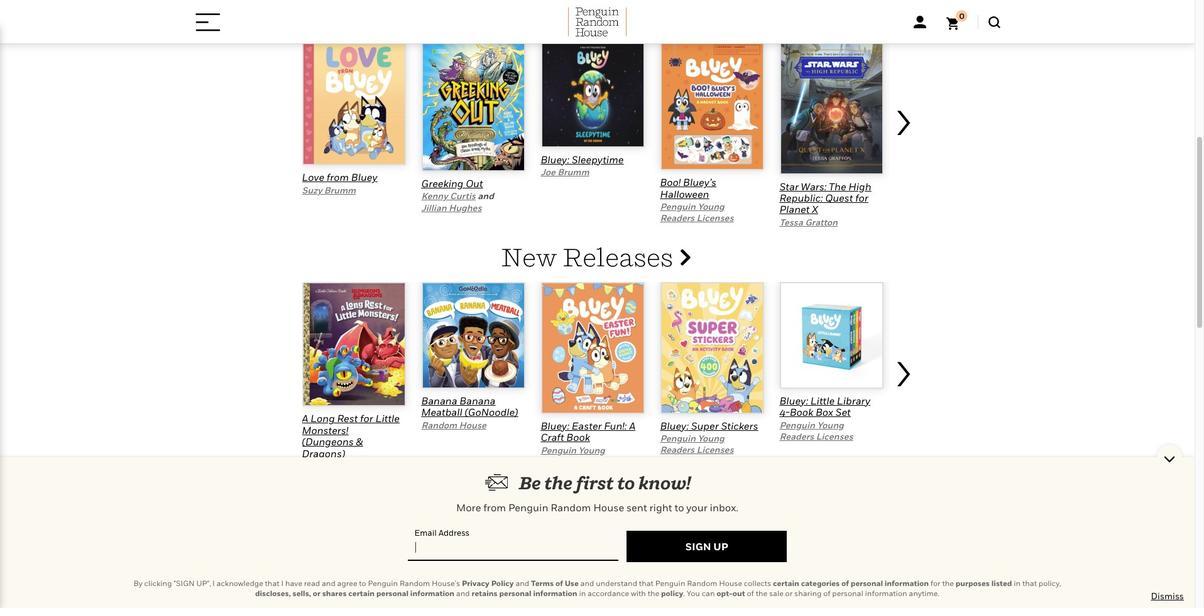 Task type: locate. For each thing, give the bounding box(es) containing it.
and
[[478, 191, 494, 201], [322, 579, 336, 588], [516, 579, 529, 588], [581, 579, 594, 588], [456, 589, 470, 598]]

new releases
[[501, 242, 679, 272]]

1 vertical spatial from
[[484, 502, 506, 514]]

penguin young readers licenses link down box
[[780, 420, 853, 442]]

terms
[[531, 579, 554, 588]]

› link for best sellers
[[893, 80, 918, 228]]

2 horizontal spatial house
[[719, 579, 742, 588]]

bluey: left box
[[780, 395, 808, 407]]

bluey: for bluey: sleepytime
[[541, 153, 570, 166]]

2 or from the left
[[786, 589, 793, 598]]

readers down craft
[[541, 456, 575, 467]]

kenny
[[421, 191, 448, 201]]

bluey: for bluey: little library 4-book box set
[[780, 395, 808, 407]]

1 › link from the top
[[893, 80, 918, 228]]

meatball
[[421, 406, 463, 419]]

the right with
[[648, 589, 660, 598]]

new releases link
[[501, 242, 691, 272]]

best
[[514, 1, 570, 31]]

from right more on the bottom of page
[[484, 502, 506, 514]]

tessa
[[780, 217, 803, 227]]

bluey: for bluey: super stickers
[[660, 420, 689, 432]]

2 banana from the left
[[460, 395, 496, 407]]

licenses inside boo! bluey's halloween penguin young readers licenses
[[697, 213, 734, 223]]

penguin down craft
[[541, 445, 576, 456]]

book left box
[[790, 406, 814, 419]]

› link right high
[[893, 80, 918, 228]]

for up anytime.
[[931, 579, 941, 588]]

0 vertical spatial ›
[[893, 86, 913, 146]]

readers inside boo! bluey's halloween penguin young readers licenses
[[660, 213, 695, 223]]

star wars: the high republic: quest for planet x image
[[780, 41, 884, 175]]

2 that from the left
[[639, 579, 654, 588]]

brumm down bluey: sleepytime link
[[558, 167, 589, 177]]

have
[[285, 579, 302, 588]]

2 horizontal spatial that
[[1023, 579, 1037, 588]]

1 horizontal spatial or
[[786, 589, 793, 598]]

policy,
[[1039, 579, 1061, 588]]

(dungeons
[[302, 436, 354, 448]]

the
[[829, 180, 846, 193]]

0 vertical spatial little
[[811, 395, 835, 407]]

for right quest at the right top of the page
[[856, 192, 869, 204]]

or right sale at the bottom of page
[[786, 589, 793, 598]]

penguin inside boo! bluey's halloween penguin young readers licenses
[[660, 201, 696, 212]]

be
[[519, 473, 541, 493]]

and down privacy
[[456, 589, 470, 598]]

house down "banana banana meatball (gonoodle)" link
[[459, 420, 486, 430]]

2 vertical spatial for
[[931, 579, 941, 588]]

penguin down halloween
[[660, 201, 696, 212]]

0 horizontal spatial to
[[359, 579, 366, 588]]

planet
[[780, 203, 810, 216]]

bluey: easter fun!: a craft book penguin young readers licenses
[[541, 420, 636, 467]]

curtis
[[450, 191, 476, 201]]

random
[[421, 420, 457, 430], [551, 502, 591, 514], [400, 579, 430, 588], [687, 579, 717, 588]]

0 horizontal spatial that
[[265, 579, 279, 588]]

penguin up "discloses, sells, or shares certain personal information" link
[[368, 579, 398, 588]]

0 vertical spatial from
[[327, 171, 349, 184]]

bluey: left super
[[660, 420, 689, 432]]

star wars: the high republic: escape from valo image
[[302, 553, 406, 609]]

1 vertical spatial in
[[579, 589, 586, 598]]

star wars: the high republic: quest for planet x tessa gratton
[[780, 180, 872, 227]]

readers inside the 'bluey: little library 4-book box set penguin young readers licenses'
[[780, 431, 814, 442]]

listed
[[992, 579, 1012, 588]]

policy
[[661, 589, 683, 598]]

1 horizontal spatial book
[[790, 406, 814, 419]]

little inside the a long rest for little monsters! (dungeons & dragons) brittany ramirez
[[376, 413, 400, 425]]

the left 'purposes'
[[943, 579, 954, 588]]

1 vertical spatial brumm
[[324, 185, 356, 195]]

bluey: sleepytime image
[[541, 41, 645, 148]]

1 horizontal spatial for
[[856, 192, 869, 204]]

bluey: inside 'bluey: easter fun!: a craft book penguin young readers licenses'
[[541, 420, 570, 432]]

penguin down 4-
[[780, 420, 815, 430]]

a inside the a long rest for little monsters! (dungeons & dragons) brittany ramirez
[[302, 413, 308, 425]]

0 horizontal spatial banana
[[421, 395, 457, 407]]

4-
[[780, 406, 790, 419]]

a long rest for little monsters! (dungeons & dragons) link
[[302, 413, 400, 460]]

inbox.
[[710, 502, 739, 514]]

boo! bluey's halloween link
[[660, 176, 717, 200]]

personal down certain categories of personal information link
[[832, 589, 864, 598]]

a left the long
[[302, 413, 308, 425]]

1 vertical spatial to
[[675, 502, 684, 514]]

› for best sellers
[[893, 86, 913, 146]]

1 horizontal spatial brumm
[[558, 167, 589, 177]]

› link for new releases
[[893, 332, 918, 499]]

book inside the 'bluey: little library 4-book box set penguin young readers licenses'
[[790, 406, 814, 419]]

1 horizontal spatial certain
[[773, 579, 800, 588]]

readers down halloween
[[660, 213, 695, 223]]

licenses down bluey's
[[697, 213, 734, 223]]

sleepytime
[[572, 153, 624, 166]]

0 vertical spatial book
[[790, 406, 814, 419]]

purposes
[[956, 579, 990, 588]]

0 horizontal spatial for
[[360, 413, 373, 425]]

0 horizontal spatial house
[[459, 420, 486, 430]]

0 horizontal spatial certain
[[348, 589, 375, 598]]

stickers
[[721, 420, 758, 432]]

licenses inside 'bluey: easter fun!: a craft book penguin young readers licenses'
[[577, 456, 615, 467]]

bluey: butterflies image
[[780, 553, 884, 609]]

accordance
[[588, 589, 629, 598]]

penguin inside bluey: super stickers penguin young readers licenses
[[660, 433, 696, 444]]

1 horizontal spatial little
[[811, 395, 835, 407]]

penguin young readers licenses link for super
[[660, 433, 734, 455]]

a
[[302, 413, 308, 425], [629, 420, 636, 432]]

for
[[856, 192, 869, 204], [360, 413, 373, 425], [931, 579, 941, 588]]

0 vertical spatial house
[[459, 420, 486, 430]]

readers up know!
[[660, 445, 695, 455]]

penguin young readers licenses link down halloween
[[660, 201, 734, 223]]

1 vertical spatial house
[[594, 502, 624, 514]]

for inside the a long rest for little monsters! (dungeons & dragons) brittany ramirez
[[360, 413, 373, 425]]

to left your
[[675, 502, 684, 514]]

love from bluey image
[[302, 41, 406, 166]]

certain up sale at the bottom of page
[[773, 579, 800, 588]]

bluey: for bluey: easter fun!: a craft book
[[541, 420, 570, 432]]

house up the opt-out link at the bottom
[[719, 579, 742, 588]]

or down read
[[313, 589, 321, 598]]

0 horizontal spatial from
[[327, 171, 349, 184]]

young down bluey: easter fun!: a craft book link
[[578, 445, 605, 456]]

readers down 4-
[[780, 431, 814, 442]]

0 horizontal spatial in
[[579, 589, 586, 598]]

licenses down bluey: super stickers link
[[697, 445, 734, 455]]

bluey: left easter
[[541, 420, 570, 432]]

penguin down be at the left bottom of page
[[509, 502, 548, 514]]

2 vertical spatial house
[[719, 579, 742, 588]]

young
[[698, 201, 725, 212], [817, 420, 844, 430], [698, 433, 725, 444], [578, 445, 605, 456]]

0 horizontal spatial brumm
[[324, 185, 356, 195]]

brumm inside love from bluey suzy brumm
[[324, 185, 356, 195]]

policy
[[491, 579, 514, 588]]

email
[[415, 528, 437, 538]]

gratton
[[805, 217, 838, 227]]

hughes
[[449, 202, 482, 213]]

and down out
[[478, 191, 494, 201]]

young down bluey: super stickers link
[[698, 433, 725, 444]]

1 vertical spatial for
[[360, 413, 373, 425]]

0 horizontal spatial or
[[313, 589, 321, 598]]

1 horizontal spatial a
[[629, 420, 636, 432]]

licenses down the set
[[816, 431, 853, 442]]

1 horizontal spatial from
[[484, 502, 506, 514]]

2 › from the top
[[893, 338, 913, 398]]

0 horizontal spatial little
[[376, 413, 400, 425]]

personal
[[851, 579, 883, 588], [377, 589, 409, 598], [499, 589, 532, 598], [832, 589, 864, 598]]

2 › link from the top
[[893, 332, 918, 499]]

in right listed
[[1014, 579, 1021, 588]]

bluey: a jigsaw puzzle book image
[[541, 553, 645, 609]]

in
[[1014, 579, 1021, 588], [579, 589, 586, 598]]

little right rest
[[376, 413, 400, 425]]

brumm down love from bluey link
[[324, 185, 356, 195]]

banana banana meatball (gonoodle) random house
[[421, 395, 518, 430]]

1 vertical spatial › link
[[893, 332, 918, 499]]

bluey: super stickers penguin young readers licenses
[[660, 420, 758, 455]]

0 horizontal spatial a
[[302, 413, 308, 425]]

fun!:
[[604, 420, 627, 432]]

sign
[[686, 541, 711, 553]]

opt-out link
[[717, 589, 745, 598]]

republic:
[[780, 192, 823, 204]]

2 horizontal spatial for
[[931, 579, 941, 588]]

for right rest
[[360, 413, 373, 425]]

easter
[[572, 420, 602, 432]]

penguin young readers licenses link down bluey: easter fun!: a craft book link
[[541, 445, 615, 467]]

0 vertical spatial in
[[1014, 579, 1021, 588]]

bluey: inside bluey: sleepytime joe brumm
[[541, 153, 570, 166]]

love
[[302, 171, 324, 184]]

releases
[[563, 242, 673, 272]]

information
[[885, 579, 929, 588], [410, 589, 455, 598], [533, 589, 577, 598], [865, 589, 907, 598]]

retains
[[472, 589, 498, 598]]

high
[[849, 180, 872, 193]]

a right fun!:
[[629, 420, 636, 432]]

penguin young readers licenses link
[[660, 201, 734, 223], [780, 420, 853, 442], [660, 433, 734, 455], [541, 445, 615, 467]]

readers
[[660, 213, 695, 223], [780, 431, 814, 442], [660, 445, 695, 455], [541, 456, 575, 467]]

box
[[816, 406, 834, 419]]

and up shares
[[322, 579, 336, 588]]

of left use
[[556, 579, 563, 588]]

bluey: little library 4-book box set penguin young readers licenses
[[780, 395, 871, 442]]

more
[[456, 502, 481, 514]]

book
[[790, 406, 814, 419], [567, 431, 590, 444]]

suzy brumm link
[[302, 185, 356, 195]]

first
[[576, 473, 614, 493]]

quest
[[826, 192, 853, 204]]

1 or from the left
[[313, 589, 321, 598]]

address
[[439, 528, 470, 538]]

little left the set
[[811, 395, 835, 407]]

young down bluey's
[[698, 201, 725, 212]]

1 horizontal spatial banana
[[460, 395, 496, 407]]

2 horizontal spatial to
[[675, 502, 684, 514]]

ramirez
[[338, 461, 373, 471]]

by clicking "sign up", i acknowledge that i have read and agree to penguin random house's privacy policy and terms of use and understand that penguin random house collects certain categories of personal information for the purposes listed in that policy, discloses, sells, or shares certain personal information and retains personal information in accordance with the policy . you can opt-out of the sale or sharing of personal information anytime.
[[134, 579, 1061, 598]]

certain down agree
[[348, 589, 375, 598]]

penguin down super
[[660, 433, 696, 444]]

0 vertical spatial for
[[856, 192, 869, 204]]

0 vertical spatial brumm
[[558, 167, 589, 177]]

from inside love from bluey suzy brumm
[[327, 171, 349, 184]]

book right craft
[[567, 431, 590, 444]]

1 › from the top
[[893, 86, 913, 146]]

bluey: inside bluey: super stickers penguin young readers licenses
[[660, 420, 689, 432]]

0 vertical spatial to
[[618, 473, 635, 493]]

›
[[893, 86, 913, 146], [893, 338, 913, 398]]

sells,
[[293, 589, 311, 598]]

from up suzy brumm link
[[327, 171, 349, 184]]

0 vertical spatial certain
[[773, 579, 800, 588]]

penguin young readers licenses link down super
[[660, 433, 734, 455]]

agree
[[337, 579, 357, 588]]

› link right library
[[893, 332, 918, 499]]

licenses inside the 'bluey: little library 4-book box set penguin young readers licenses'
[[816, 431, 853, 442]]

a long rest for little monsters! (dungeons & dragons) image
[[302, 282, 406, 407]]

that up the discloses, at the bottom
[[265, 579, 279, 588]]

3 that from the left
[[1023, 579, 1037, 588]]

1 vertical spatial book
[[567, 431, 590, 444]]

random left house's at the left
[[400, 579, 430, 588]]

brushy brush! (sesame street) image
[[421, 553, 525, 609]]

1 horizontal spatial that
[[639, 579, 654, 588]]

to inside the by clicking "sign up", i acknowledge that i have read and agree to penguin random house's privacy policy and terms of use and understand that penguin random house collects certain categories of personal information for the purposes listed in that policy, discloses, sells, or shares certain personal information and retains personal information in accordance with the policy . you can opt-out of the sale or sharing of personal information anytime.
[[359, 579, 366, 588]]

the down collects
[[756, 589, 768, 598]]

of
[[556, 579, 563, 588], [842, 579, 849, 588], [747, 589, 754, 598], [824, 589, 831, 598]]

that left policy,
[[1023, 579, 1037, 588]]

house down "be the first to know!"
[[594, 502, 624, 514]]

bluey: easter fun!: a craft book image
[[541, 282, 645, 414]]

and right use
[[581, 579, 594, 588]]

2 vertical spatial to
[[359, 579, 366, 588]]

licenses up first
[[577, 456, 615, 467]]

young down box
[[817, 420, 844, 430]]

bluey: easter fun!: a craft book link
[[541, 420, 636, 444]]

dismiss
[[1151, 590, 1184, 601]]

1 vertical spatial ›
[[893, 338, 913, 398]]

1 vertical spatial little
[[376, 413, 400, 425]]

bluey: inside the 'bluey: little library 4-book box set penguin young readers licenses'
[[780, 395, 808, 407]]

the right be at the left bottom of page
[[545, 473, 573, 493]]

super
[[691, 420, 719, 432]]

the
[[545, 473, 573, 493], [943, 579, 954, 588], [648, 589, 660, 598], [756, 589, 768, 598]]

personal down policy
[[499, 589, 532, 598]]

bluey: up joe
[[541, 153, 570, 166]]

that up with
[[639, 579, 654, 588]]

young inside boo! bluey's halloween penguin young readers licenses
[[698, 201, 725, 212]]

random down meatball
[[421, 420, 457, 430]]

from for more
[[484, 502, 506, 514]]

star
[[780, 180, 799, 193]]

brumm inside bluey: sleepytime joe brumm
[[558, 167, 589, 177]]

to up "discloses, sells, or shares certain personal information" link
[[359, 579, 366, 588]]

in left accordance
[[579, 589, 586, 598]]

0 horizontal spatial book
[[567, 431, 590, 444]]

1 that from the left
[[265, 579, 279, 588]]

to up sent
[[618, 473, 635, 493]]

greeking out image
[[421, 41, 525, 172]]

0 vertical spatial › link
[[893, 80, 918, 228]]



Task type: describe. For each thing, give the bounding box(es) containing it.
search image
[[989, 16, 1000, 28]]

penguin inside 'bluey: easter fun!: a craft book penguin young readers licenses'
[[541, 445, 576, 456]]

tessa gratton link
[[780, 217, 838, 227]]

craft
[[541, 431, 564, 444]]

up", i
[[196, 579, 215, 588]]

clicking
[[144, 579, 172, 588]]

1 horizontal spatial in
[[1014, 579, 1021, 588]]

licenses inside bluey: super stickers penguin young readers licenses
[[697, 445, 734, 455]]

bluey: little library 4-book box set image
[[780, 282, 884, 389]]

random inside banana banana meatball (gonoodle) random house
[[421, 420, 457, 430]]

opt-
[[717, 589, 733, 598]]

discloses,
[[255, 589, 291, 598]]

use
[[565, 579, 579, 588]]

book inside 'bluey: easter fun!: a craft book penguin young readers licenses'
[[567, 431, 590, 444]]

by
[[134, 579, 143, 588]]

x
[[812, 203, 818, 216]]

policy link
[[661, 589, 683, 598]]

right
[[650, 502, 672, 514]]

Email Address text field
[[408, 542, 618, 561]]

sign in image
[[914, 16, 926, 28]]

can
[[702, 589, 715, 598]]

joe
[[541, 167, 556, 177]]

house inside banana banana meatball (gonoodle) random house
[[459, 420, 486, 430]]

privacy
[[462, 579, 490, 588]]

library
[[837, 395, 871, 407]]

penguin young readers licenses link for easter
[[541, 445, 615, 467]]

sale
[[769, 589, 784, 598]]

penguin young readers licenses link for bluey's
[[660, 201, 734, 223]]

from for love
[[327, 171, 349, 184]]

best sellers
[[514, 1, 666, 31]]

rest
[[337, 413, 358, 425]]

retains personal information link
[[472, 589, 577, 598]]

random up can
[[687, 579, 717, 588]]

readers inside bluey: super stickers penguin young readers licenses
[[660, 445, 695, 455]]

bluey: sleepytime joe brumm
[[541, 153, 624, 177]]

of right categories
[[842, 579, 849, 588]]

shopping cart image
[[946, 10, 968, 30]]

more from penguin random house sent right to your inbox.
[[456, 502, 739, 514]]

&
[[356, 436, 363, 448]]

sent
[[627, 502, 647, 514]]

personal right categories
[[851, 579, 883, 588]]

little inside the 'bluey: little library 4-book box set penguin young readers licenses'
[[811, 395, 835, 407]]

young inside the 'bluey: little library 4-book box set penguin young readers licenses'
[[817, 420, 844, 430]]

brittany
[[302, 461, 336, 471]]

halloween
[[660, 188, 709, 200]]

sign up button
[[627, 531, 787, 563]]

dragons)
[[302, 447, 345, 460]]

1 banana from the left
[[421, 395, 457, 407]]

of down categories
[[824, 589, 831, 598]]

collects
[[744, 579, 771, 588]]

read
[[304, 579, 320, 588]]

discloses, sells, or shares certain personal information link
[[255, 589, 455, 598]]

boo! bluey's halloween image
[[660, 41, 764, 170]]

for inside the by clicking "sign up", i acknowledge that i have read and agree to penguin random house's privacy policy and terms of use and understand that penguin random house collects certain categories of personal information for the purposes listed in that policy, discloses, sells, or shares certain personal information and retains personal information in accordance with the policy . you can opt-out of the sale or sharing of personal information anytime.
[[931, 579, 941, 588]]

penguin inside the 'bluey: little library 4-book box set penguin young readers licenses'
[[780, 420, 815, 430]]

bluey: super stickers image
[[660, 282, 764, 414]]

shares
[[322, 589, 347, 598]]

brittany ramirez link
[[302, 461, 373, 471]]

sonic prime sticker & activity book image
[[660, 553, 764, 609]]

young inside bluey: super stickers penguin young readers licenses
[[698, 433, 725, 444]]

a inside 'bluey: easter fun!: a craft book penguin young readers licenses'
[[629, 420, 636, 432]]

suzy
[[302, 185, 322, 195]]

out
[[733, 589, 745, 598]]

and inside greeking out kenny curtis and jillian hughes
[[478, 191, 494, 201]]

know!
[[639, 473, 691, 493]]

young inside 'bluey: easter fun!: a craft book penguin young readers licenses'
[[578, 445, 605, 456]]

long
[[311, 413, 335, 425]]

house inside the by clicking "sign up", i acknowledge that i have read and agree to penguin random house's privacy policy and terms of use and understand that penguin random house collects certain categories of personal information for the purposes listed in that policy, discloses, sells, or shares certain personal information and retains personal information in accordance with the policy . you can opt-out of the sale or sharing of personal information anytime.
[[719, 579, 742, 588]]

out
[[466, 177, 483, 190]]

› for new releases
[[893, 338, 913, 398]]

1 vertical spatial certain
[[348, 589, 375, 598]]

wars:
[[801, 180, 827, 193]]

information up anytime.
[[885, 579, 929, 588]]

expand/collapse sign up banner image
[[1164, 451, 1176, 470]]

boo! bluey's halloween penguin young readers licenses
[[660, 176, 734, 223]]

purposes listed link
[[956, 579, 1012, 588]]

penguin young readers licenses link for little
[[780, 420, 853, 442]]

information down house's at the left
[[410, 589, 455, 598]]

1 horizontal spatial house
[[594, 502, 624, 514]]

bluey: sleepytime link
[[541, 153, 624, 166]]

for inside the star wars: the high republic: quest for planet x tessa gratton
[[856, 192, 869, 204]]

greeking out link
[[421, 177, 483, 190]]

penguin random house image
[[568, 8, 627, 36]]

banana banana meatball (gonoodle) image
[[421, 282, 525, 389]]

greeking
[[421, 177, 464, 190]]

coming soon link
[[503, 513, 688, 543]]

coming soon
[[503, 513, 676, 543]]

bluey
[[351, 171, 377, 184]]

of right out
[[747, 589, 754, 598]]

sign up
[[686, 541, 729, 553]]

best sellers link
[[514, 1, 678, 31]]

monsters!
[[302, 424, 349, 437]]

soon
[[607, 513, 671, 543]]

with
[[631, 589, 646, 598]]

(gonoodle)
[[465, 406, 518, 419]]

sellers
[[575, 1, 661, 31]]

acknowledge
[[217, 579, 263, 588]]

information down terms of use link
[[533, 589, 577, 598]]

penguin up policy link
[[656, 579, 685, 588]]

1 horizontal spatial to
[[618, 473, 635, 493]]

joe brumm link
[[541, 167, 589, 177]]

and up the retains personal information link
[[516, 579, 529, 588]]

sharing
[[795, 589, 822, 598]]

readers inside 'bluey: easter fun!: a craft book penguin young readers licenses'
[[541, 456, 575, 467]]

bluey: super stickers link
[[660, 420, 758, 432]]

random down first
[[551, 502, 591, 514]]

dismiss link
[[1151, 590, 1184, 602]]

jillian
[[421, 202, 447, 213]]

certain categories of personal information link
[[773, 579, 929, 588]]

greeking out kenny curtis and jillian hughes
[[421, 177, 494, 213]]

bluey: little library 4-book box set link
[[780, 395, 871, 419]]

house's
[[432, 579, 460, 588]]

"sign
[[174, 579, 195, 588]]

email address
[[415, 528, 470, 538]]

love from bluey link
[[302, 171, 377, 184]]

information down certain categories of personal information link
[[865, 589, 907, 598]]

i
[[281, 579, 284, 588]]

you
[[687, 589, 700, 598]]

personal right shares
[[377, 589, 409, 598]]

up
[[714, 541, 729, 553]]



Task type: vqa. For each thing, say whether or not it's contained in the screenshot.
About in the Get news about Mind, Body & Spirit books, authors, and more
no



